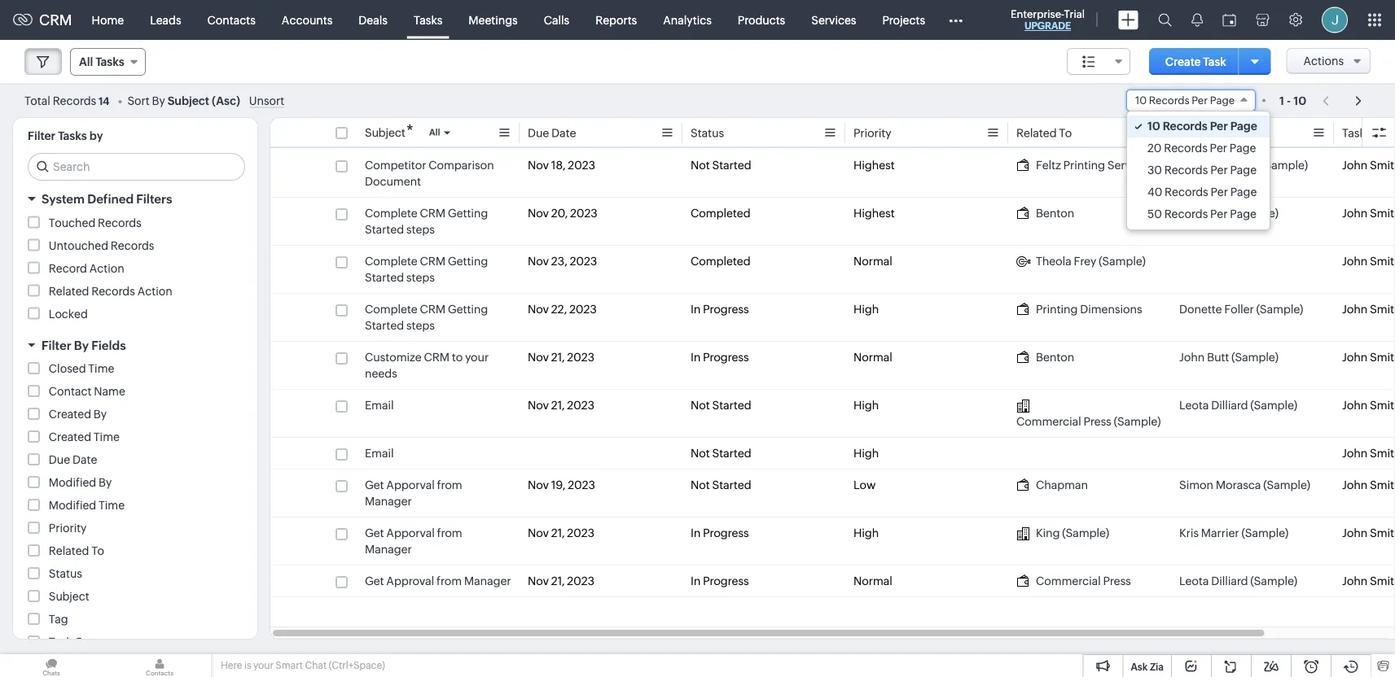 Task type: vqa. For each thing, say whether or not it's contained in the screenshot.


Task type: describe. For each thing, give the bounding box(es) containing it.
nov for the competitor comparison document link
[[528, 159, 549, 172]]

row group containing competitor comparison document
[[270, 150, 1395, 598]]

home
[[92, 13, 124, 26]]

task owne
[[1342, 127, 1395, 140]]

filter by fields
[[42, 338, 126, 353]]

leota dilliard (sample) for commercial press (sample)
[[1180, 399, 1298, 412]]

tasks for filter tasks by
[[58, 130, 87, 143]]

0 vertical spatial subject
[[168, 94, 209, 107]]

records inside option
[[1165, 208, 1208, 221]]

records left 14
[[53, 94, 96, 107]]

manager for high
[[365, 543, 412, 556]]

service
[[1108, 159, 1147, 172]]

page for 20 records per page option
[[1230, 142, 1256, 155]]

completed for nov 23, 2023
[[691, 255, 751, 268]]

leads
[[150, 13, 181, 26]]

(sample) for benton link corresponding to normal
[[1232, 351, 1279, 364]]

john for benton link associated with highest
[[1342, 207, 1368, 220]]

1 horizontal spatial contact
[[1180, 127, 1222, 140]]

size image
[[1083, 55, 1096, 69]]

analytics
[[663, 13, 712, 26]]

all tasks
[[79, 55, 124, 68]]

smith for simon morasca (sample) link
[[1370, 479, 1395, 492]]

completed for nov 20, 2023
[[691, 207, 751, 220]]

21, for get apporval from manager
[[551, 527, 565, 540]]

feltz printing service
[[1036, 159, 1147, 172]]

0 horizontal spatial your
[[253, 661, 274, 672]]

subject for subject *
[[365, 126, 406, 139]]

ask
[[1131, 662, 1148, 673]]

1 horizontal spatial status
[[691, 127, 724, 140]]

profile element
[[1312, 0, 1358, 40]]

21, for get approval from manager
[[551, 575, 565, 588]]

steps for nov 22, 2023
[[406, 319, 435, 332]]

owne
[[1368, 127, 1395, 140]]

highest for completed
[[854, 207, 895, 220]]

john butt (sample) for normal
[[1180, 351, 1279, 364]]

modified time
[[49, 499, 125, 512]]

filter for filter tasks by
[[28, 130, 56, 143]]

5 john smith from the top
[[1342, 351, 1395, 364]]

manager for low
[[365, 495, 412, 508]]

kris
[[1180, 527, 1199, 540]]

enterprise-
[[1011, 8, 1064, 20]]

services link
[[798, 0, 870, 40]]

1 vertical spatial printing
[[1036, 303, 1078, 316]]

20 records per page
[[1148, 142, 1256, 155]]

nov 20, 2023
[[528, 207, 598, 220]]

commercial press
[[1036, 575, 1131, 588]]

0 horizontal spatial due
[[49, 454, 70, 467]]

steps for nov 23, 2023
[[406, 271, 435, 284]]

feltz
[[1036, 159, 1061, 172]]

nov for get approval from manager "link"
[[528, 575, 549, 588]]

john for theola frey (sample) link
[[1342, 255, 1368, 268]]

(asc)
[[212, 94, 240, 107]]

steps for nov 20, 2023
[[406, 223, 435, 236]]

get apporval from manager link for nov 19, 2023
[[365, 477, 512, 510]]

1 horizontal spatial priority
[[854, 127, 892, 140]]

created for created by
[[49, 408, 91, 421]]

1 vertical spatial name
[[94, 385, 125, 398]]

chats image
[[0, 655, 103, 678]]

search element
[[1149, 0, 1182, 40]]

smith for commercial press (sample)'s leota dilliard (sample) link
[[1370, 399, 1395, 412]]

john smith for feltz printing service link
[[1342, 159, 1395, 172]]

in for complete crm getting started steps
[[691, 303, 701, 316]]

list box containing 10 records per page
[[1127, 112, 1270, 230]]

0 horizontal spatial to
[[91, 545, 104, 558]]

0 horizontal spatial date
[[72, 454, 97, 467]]

tasks inside tasks link
[[414, 13, 443, 26]]

complete crm getting started steps link for nov 23, 2023
[[365, 253, 512, 286]]

calendar image
[[1223, 13, 1237, 26]]

feltz printing service link
[[1017, 157, 1147, 174]]

records up 20 records per page option
[[1163, 120, 1208, 133]]

All Tasks field
[[70, 48, 146, 76]]

donette foller (sample) link
[[1180, 301, 1304, 318]]

by
[[89, 130, 103, 143]]

nov 19, 2023
[[528, 479, 595, 492]]

john butt (sample) link for normal
[[1180, 349, 1279, 366]]

0 vertical spatial date
[[552, 127, 576, 140]]

high for king (sample)
[[854, 527, 879, 540]]

in for customize crm to your needs
[[691, 351, 701, 364]]

modified by
[[49, 477, 112, 490]]

commercial for commercial press (sample)
[[1017, 415, 1081, 428]]

simon morasca (sample) link
[[1180, 477, 1311, 494]]

per inside field
[[1192, 94, 1208, 107]]

customize crm to your needs
[[365, 351, 489, 380]]

benton for highest
[[1036, 207, 1075, 220]]

get for normal
[[365, 575, 384, 588]]

competitor comparison document
[[365, 159, 494, 188]]

crm link
[[13, 12, 72, 28]]

king
[[1036, 527, 1060, 540]]

0 vertical spatial due date
[[528, 127, 576, 140]]

smith for leota dilliard (sample) link corresponding to commercial press
[[1370, 575, 1395, 588]]

record action
[[49, 262, 124, 275]]

create task button
[[1149, 48, 1243, 75]]

nov for customize crm to your needs link
[[528, 351, 549, 364]]

john smith for commercial press (sample) link
[[1342, 399, 1395, 412]]

closed time
[[49, 362, 114, 376]]

get for high
[[365, 527, 384, 540]]

7 smith from the top
[[1370, 447, 1395, 460]]

customize
[[365, 351, 422, 364]]

ask zia
[[1131, 662, 1164, 673]]

page for '40 records per page' option on the top
[[1231, 186, 1257, 199]]

1 - 10
[[1280, 94, 1307, 107]]

paprocki
[[1213, 159, 1259, 172]]

10 Records Per Page field
[[1127, 90, 1256, 112]]

products link
[[725, 0, 798, 40]]

2 vertical spatial related
[[49, 545, 89, 558]]

smith for capla paprocki (sample) link
[[1370, 159, 1395, 172]]

time for closed time
[[88, 362, 114, 376]]

50 records per page
[[1148, 208, 1257, 221]]

40 records per page option
[[1127, 182, 1270, 204]]

john for chapman link
[[1342, 479, 1368, 492]]

john smith for theola frey (sample) link
[[1342, 255, 1395, 268]]

untouched records
[[49, 239, 154, 252]]

Search text field
[[29, 154, 244, 180]]

projects
[[883, 13, 925, 26]]

morasca
[[1216, 479, 1261, 492]]

marrier
[[1201, 527, 1239, 540]]

0 horizontal spatial contact
[[49, 385, 92, 398]]

kris marrier (sample) link
[[1180, 525, 1289, 542]]

getting for nov 22, 2023
[[448, 303, 488, 316]]

nov for nov 21, 2023's the get apporval from manager link
[[528, 527, 549, 540]]

customize crm to your needs link
[[365, 349, 512, 382]]

king (sample) link
[[1017, 525, 1109, 542]]

filter for filter by fields
[[42, 338, 71, 353]]

3 not from the top
[[691, 447, 710, 460]]

capla paprocki (sample)
[[1180, 159, 1308, 172]]

not started for nov 21, 2023
[[691, 399, 752, 412]]

30 records per page option
[[1127, 160, 1270, 182]]

19,
[[551, 479, 566, 492]]

not for nov 21, 2023
[[691, 399, 710, 412]]

per for 30 records per page option in the top of the page
[[1211, 164, 1228, 177]]

john smith for printing dimensions link
[[1342, 303, 1395, 316]]

1 vertical spatial related
[[49, 285, 89, 298]]

fields
[[91, 338, 126, 353]]

complete for nov 23, 2023
[[365, 255, 418, 268]]

kris marrier (sample)
[[1180, 527, 1289, 540]]

commercial press (sample) link
[[1017, 398, 1163, 430]]

benton link for normal
[[1017, 349, 1075, 366]]

nov 22, 2023
[[528, 303, 597, 316]]

0 horizontal spatial related to
[[49, 545, 104, 558]]

home link
[[79, 0, 137, 40]]

in progress for customize crm to your needs
[[691, 351, 749, 364]]

-
[[1287, 94, 1291, 107]]

2023 for commercial press (sample) link
[[567, 399, 595, 412]]

page for 10 records per page option
[[1231, 120, 1258, 133]]

2023 for commercial press "link"
[[567, 575, 595, 588]]

john butt (sample) link for highest
[[1180, 205, 1279, 222]]

total
[[24, 94, 50, 107]]

capla paprocki (sample) link
[[1180, 157, 1308, 174]]

1 horizontal spatial action
[[137, 285, 172, 298]]

nov 18, 2023
[[528, 159, 595, 172]]

nov 23, 2023
[[528, 255, 597, 268]]

21, for email
[[551, 399, 565, 412]]

tasks for all tasks
[[96, 55, 124, 68]]

(sample) for commercial press (sample) link
[[1251, 399, 1298, 412]]

2023 for printing dimensions link
[[569, 303, 597, 316]]

create
[[1165, 55, 1201, 68]]

press for commercial press
[[1103, 575, 1131, 588]]

simon morasca (sample)
[[1180, 479, 1311, 492]]

20,
[[551, 207, 568, 220]]

press for commercial press (sample)
[[1084, 415, 1112, 428]]

filters
[[136, 192, 172, 206]]

leota for commercial press (sample)
[[1180, 399, 1209, 412]]

capla
[[1180, 159, 1210, 172]]

3 smith from the top
[[1370, 255, 1395, 268]]

nov for complete crm getting started steps link for nov 20, 2023
[[528, 207, 549, 220]]

sort by subject (asc)
[[127, 94, 240, 107]]

reports link
[[583, 0, 650, 40]]

here
[[221, 661, 242, 672]]

dilliard for commercial press
[[1211, 575, 1248, 588]]

donette
[[1180, 303, 1222, 316]]

untouched
[[49, 239, 108, 252]]

owner
[[75, 636, 111, 649]]

butt for highest
[[1207, 207, 1229, 220]]

king (sample)
[[1036, 527, 1109, 540]]

records inside field
[[1149, 94, 1190, 107]]

20 records per page option
[[1127, 138, 1270, 160]]

closed
[[49, 362, 86, 376]]

progress for customize crm to your needs
[[703, 351, 749, 364]]

upgrade
[[1025, 20, 1071, 31]]

donette foller (sample)
[[1180, 303, 1304, 316]]

0 horizontal spatial status
[[49, 568, 82, 581]]

10 records per page option
[[1127, 116, 1270, 138]]

get for low
[[365, 479, 384, 492]]

frey
[[1074, 255, 1097, 268]]

enterprise-trial upgrade
[[1011, 8, 1085, 31]]

smith for john butt (sample) link corresponding to normal
[[1370, 351, 1395, 364]]

all for all tasks
[[79, 55, 93, 68]]

competitor comparison document link
[[365, 157, 512, 190]]

records up 'capla'
[[1164, 142, 1208, 155]]

complete for nov 20, 2023
[[365, 207, 418, 220]]

1 vertical spatial contact name
[[49, 385, 125, 398]]

getting for nov 23, 2023
[[448, 255, 488, 268]]

actions
[[1304, 55, 1344, 68]]

leota dilliard (sample) for commercial press
[[1180, 575, 1298, 588]]

record
[[49, 262, 87, 275]]



Task type: locate. For each thing, give the bounding box(es) containing it.
1
[[1280, 94, 1285, 107]]

to
[[1059, 127, 1072, 140], [91, 545, 104, 558]]

2 horizontal spatial subject
[[365, 126, 406, 139]]

2 nov 21, 2023 from the top
[[528, 399, 595, 412]]

commercial inside "link"
[[1036, 575, 1101, 588]]

time for modified time
[[99, 499, 125, 512]]

crm inside the customize crm to your needs
[[424, 351, 450, 364]]

theola frey (sample)
[[1036, 255, 1146, 268]]

benton link down printing dimensions link
[[1017, 349, 1075, 366]]

crm for nov 23, 2023
[[420, 255, 446, 268]]

8 john smith from the top
[[1342, 479, 1395, 492]]

0 horizontal spatial tasks
[[58, 130, 87, 143]]

1 get from the top
[[365, 479, 384, 492]]

smith for highest john butt (sample) link
[[1370, 207, 1395, 220]]

time for created time
[[94, 431, 120, 444]]

modified for modified time
[[49, 499, 96, 512]]

4 high from the top
[[854, 527, 879, 540]]

5 nov from the top
[[528, 351, 549, 364]]

contact name up the 20 records per page
[[1180, 127, 1256, 140]]

2 vertical spatial time
[[99, 499, 125, 512]]

action up filter by fields dropdown button
[[137, 285, 172, 298]]

(ctrl+space)
[[329, 661, 385, 672]]

0 vertical spatial manager
[[365, 495, 412, 508]]

2023 for feltz printing service link
[[568, 159, 595, 172]]

by for modified
[[99, 477, 112, 490]]

by up closed time
[[74, 338, 89, 353]]

competitor
[[365, 159, 426, 172]]

high for printing dimensions
[[854, 303, 879, 316]]

filter inside dropdown button
[[42, 338, 71, 353]]

40 records per page
[[1148, 186, 1257, 199]]

2 butt from the top
[[1207, 351, 1229, 364]]

0 horizontal spatial due date
[[49, 454, 97, 467]]

per down 30 records per page
[[1211, 186, 1228, 199]]

3 get from the top
[[365, 575, 384, 588]]

related down "modified time"
[[49, 545, 89, 558]]

john butt (sample) down foller
[[1180, 351, 1279, 364]]

printing right feltz
[[1064, 159, 1105, 172]]

2 normal from the top
[[854, 351, 893, 364]]

9 nov from the top
[[528, 575, 549, 588]]

0 vertical spatial related
[[1017, 127, 1057, 140]]

1 vertical spatial date
[[72, 454, 97, 467]]

1 horizontal spatial contact name
[[1180, 127, 1256, 140]]

1 in progress from the top
[[691, 303, 749, 316]]

due up nov 18, 2023
[[528, 127, 549, 140]]

john butt (sample)
[[1180, 207, 1279, 220], [1180, 351, 1279, 364]]

2 complete crm getting started steps from the top
[[365, 255, 488, 284]]

2 in from the top
[[691, 351, 701, 364]]

in for get approval from manager
[[691, 575, 701, 588]]

1 vertical spatial get apporval from manager link
[[365, 525, 512, 558]]

task left the owne
[[1342, 127, 1366, 140]]

2 horizontal spatial task
[[1342, 127, 1366, 140]]

2 leota dilliard (sample) link from the top
[[1180, 573, 1298, 590]]

sort
[[127, 94, 150, 107]]

2 benton from the top
[[1036, 351, 1075, 364]]

2 not from the top
[[691, 399, 710, 412]]

1 normal from the top
[[854, 255, 893, 268]]

2 vertical spatial complete crm getting started steps link
[[365, 301, 512, 334]]

0 vertical spatial modified
[[49, 477, 96, 490]]

1 vertical spatial priority
[[49, 522, 87, 535]]

0 vertical spatial leota dilliard (sample)
[[1180, 399, 1298, 412]]

1 highest from the top
[[854, 159, 895, 172]]

page for 50 records per page option
[[1230, 208, 1257, 221]]

per
[[1192, 94, 1208, 107], [1210, 120, 1228, 133], [1210, 142, 1228, 155], [1211, 164, 1228, 177], [1211, 186, 1228, 199], [1211, 208, 1228, 221]]

1 in from the top
[[691, 303, 701, 316]]

0 vertical spatial your
[[465, 351, 489, 364]]

subject up tag
[[49, 591, 89, 604]]

high for commercial press (sample)
[[854, 399, 879, 412]]

10 up 20 at the top right of page
[[1148, 120, 1161, 133]]

1 vertical spatial complete crm getting started steps link
[[365, 253, 512, 286]]

due date
[[528, 127, 576, 140], [49, 454, 97, 467]]

leota dilliard (sample) link for commercial press
[[1180, 573, 1298, 590]]

calls link
[[531, 0, 583, 40]]

filter tasks by
[[28, 130, 103, 143]]

2 vertical spatial normal
[[854, 575, 893, 588]]

0 horizontal spatial action
[[89, 262, 124, 275]]

per up 10 records per page option
[[1192, 94, 1208, 107]]

1 horizontal spatial subject
[[168, 94, 209, 107]]

approval
[[386, 575, 434, 588]]

4 in from the top
[[691, 575, 701, 588]]

benton down printing dimensions link
[[1036, 351, 1075, 364]]

created up the created time
[[49, 408, 91, 421]]

1 not started from the top
[[691, 159, 752, 172]]

10 records per page up 10 records per page option
[[1135, 94, 1235, 107]]

1 dilliard from the top
[[1211, 399, 1248, 412]]

email link
[[365, 398, 394, 414], [365, 446, 394, 462]]

records down record action in the left of the page
[[91, 285, 135, 298]]

0 vertical spatial commercial
[[1017, 415, 1081, 428]]

1 vertical spatial john butt (sample) link
[[1180, 349, 1279, 366]]

in progress for complete crm getting started steps
[[691, 303, 749, 316]]

1 vertical spatial tasks
[[96, 55, 124, 68]]

7 john smith from the top
[[1342, 447, 1395, 460]]

related records action
[[49, 285, 172, 298]]

john smith for commercial press "link"
[[1342, 575, 1395, 588]]

3 complete crm getting started steps from the top
[[365, 303, 488, 332]]

2023 for king (sample) link
[[567, 527, 595, 540]]

1 vertical spatial benton link
[[1017, 349, 1075, 366]]

due date up the 18,
[[528, 127, 576, 140]]

records down '40 records per page' option on the top
[[1165, 208, 1208, 221]]

benton link down feltz
[[1017, 205, 1075, 222]]

chat
[[305, 661, 327, 672]]

nov for 2nd email link from the bottom of the page
[[528, 399, 549, 412]]

2 completed from the top
[[691, 255, 751, 268]]

records down defined
[[98, 216, 141, 229]]

tasks left by
[[58, 130, 87, 143]]

4 smith from the top
[[1370, 303, 1395, 316]]

contact down the closed
[[49, 385, 92, 398]]

1 vertical spatial benton
[[1036, 351, 1075, 364]]

all up the total records 14
[[79, 55, 93, 68]]

from inside "link"
[[437, 575, 462, 588]]

10 records per page inside field
[[1135, 94, 1235, 107]]

2 vertical spatial subject
[[49, 591, 89, 604]]

contact name down closed time
[[49, 385, 125, 398]]

(sample) for king (sample) link
[[1242, 527, 1289, 540]]

leota for commercial press
[[1180, 575, 1209, 588]]

1 apporval from the top
[[386, 479, 435, 492]]

system defined filters
[[42, 192, 172, 206]]

john for printing dimensions link
[[1342, 303, 1368, 316]]

normal
[[854, 255, 893, 268], [854, 351, 893, 364], [854, 575, 893, 588]]

1 smith from the top
[[1370, 159, 1395, 172]]

action
[[89, 262, 124, 275], [137, 285, 172, 298]]

by for created
[[94, 408, 107, 421]]

tasks
[[414, 13, 443, 26], [96, 55, 124, 68], [58, 130, 87, 143]]

john butt (sample) down 40 records per page
[[1180, 207, 1279, 220]]

2 get from the top
[[365, 527, 384, 540]]

apporval for nov 21, 2023
[[386, 527, 435, 540]]

1 vertical spatial complete crm getting started steps
[[365, 255, 488, 284]]

commercial up chapman link
[[1017, 415, 1081, 428]]

dimensions
[[1080, 303, 1143, 316]]

getting
[[448, 207, 488, 220], [448, 255, 488, 268], [448, 303, 488, 316]]

leota dilliard (sample) link down kris marrier (sample)
[[1180, 573, 1298, 590]]

10 records per page up the 20 records per page
[[1148, 120, 1258, 133]]

1 leota dilliard (sample) from the top
[[1180, 399, 1298, 412]]

*
[[406, 122, 414, 141]]

not for nov 18, 2023
[[691, 159, 710, 172]]

1 vertical spatial press
[[1103, 575, 1131, 588]]

0 vertical spatial priority
[[854, 127, 892, 140]]

by for filter
[[74, 338, 89, 353]]

benton
[[1036, 207, 1075, 220], [1036, 351, 1075, 364]]

10 smith from the top
[[1370, 575, 1395, 588]]

butt for normal
[[1207, 351, 1229, 364]]

1 progress from the top
[[703, 303, 749, 316]]

0 vertical spatial getting
[[448, 207, 488, 220]]

search image
[[1158, 13, 1172, 27]]

tasks up 14
[[96, 55, 124, 68]]

not started for nov 19, 2023
[[691, 479, 752, 492]]

0 vertical spatial tasks
[[414, 13, 443, 26]]

leota up simon
[[1180, 399, 1209, 412]]

signals image
[[1192, 13, 1203, 27]]

6 smith from the top
[[1370, 399, 1395, 412]]

theola
[[1036, 255, 1072, 268]]

complete crm getting started steps for nov 22, 2023
[[365, 303, 488, 332]]

2 progress from the top
[[703, 351, 749, 364]]

1 high from the top
[[854, 303, 879, 316]]

dilliard up morasca
[[1211, 399, 1248, 412]]

2 smith from the top
[[1370, 207, 1395, 220]]

0 vertical spatial completed
[[691, 207, 751, 220]]

leota dilliard (sample) link up morasca
[[1180, 398, 1298, 414]]

8 nov from the top
[[528, 527, 549, 540]]

nov 21, 2023
[[528, 351, 595, 364], [528, 399, 595, 412], [528, 527, 595, 540], [528, 575, 595, 588]]

10 up 10 records per page option
[[1135, 94, 1147, 107]]

0 vertical spatial time
[[88, 362, 114, 376]]

(sample) inside "link"
[[1242, 527, 1289, 540]]

date up nov 18, 2023
[[552, 127, 576, 140]]

2 get apporval from manager from the top
[[365, 527, 462, 556]]

not started for nov 18, 2023
[[691, 159, 752, 172]]

1 vertical spatial email
[[365, 447, 394, 460]]

leota dilliard (sample) link for commercial press (sample)
[[1180, 398, 1298, 414]]

0 vertical spatial complete crm getting started steps
[[365, 207, 488, 236]]

0 vertical spatial name
[[1225, 127, 1256, 140]]

1 complete crm getting started steps from the top
[[365, 207, 488, 236]]

by up "modified time"
[[99, 477, 112, 490]]

apporval
[[386, 479, 435, 492], [386, 527, 435, 540]]

0 vertical spatial filter
[[28, 130, 56, 143]]

0 vertical spatial task
[[1203, 55, 1227, 68]]

name down closed time
[[94, 385, 125, 398]]

2 vertical spatial complete
[[365, 303, 418, 316]]

your right "is"
[[253, 661, 274, 672]]

9 john smith from the top
[[1342, 527, 1395, 540]]

press up chapman
[[1084, 415, 1112, 428]]

trial
[[1064, 8, 1085, 20]]

manager inside "link"
[[464, 575, 511, 588]]

1 email link from the top
[[365, 398, 394, 414]]

3 nov from the top
[[528, 255, 549, 268]]

1 vertical spatial highest
[[854, 207, 895, 220]]

your inside the customize crm to your needs
[[465, 351, 489, 364]]

1 john butt (sample) link from the top
[[1180, 205, 1279, 222]]

create menu image
[[1118, 10, 1139, 30]]

getting for nov 20, 2023
[[448, 207, 488, 220]]

created
[[49, 408, 91, 421], [49, 431, 91, 444]]

projects link
[[870, 0, 938, 40]]

get apporval from manager for nov 21, 2023
[[365, 527, 462, 556]]

time down fields
[[88, 362, 114, 376]]

1 vertical spatial butt
[[1207, 351, 1229, 364]]

0 vertical spatial all
[[79, 55, 93, 68]]

tasks inside all tasks field
[[96, 55, 124, 68]]

1 getting from the top
[[448, 207, 488, 220]]

analytics link
[[650, 0, 725, 40]]

benton link for highest
[[1017, 205, 1075, 222]]

profile image
[[1322, 7, 1348, 33]]

from
[[437, 479, 462, 492], [437, 527, 462, 540], [437, 575, 462, 588]]

time
[[88, 362, 114, 376], [94, 431, 120, 444], [99, 499, 125, 512]]

leota down kris
[[1180, 575, 1209, 588]]

task for task owne
[[1342, 127, 1366, 140]]

filter up the closed
[[42, 338, 71, 353]]

0 vertical spatial 10 records per page
[[1135, 94, 1235, 107]]

john
[[1342, 159, 1368, 172], [1180, 207, 1205, 220], [1342, 207, 1368, 220], [1342, 255, 1368, 268], [1342, 303, 1368, 316], [1180, 351, 1205, 364], [1342, 351, 1368, 364], [1342, 399, 1368, 412], [1342, 447, 1368, 460], [1342, 479, 1368, 492], [1342, 527, 1368, 540], [1342, 575, 1368, 588]]

products
[[738, 13, 785, 26]]

to up feltz printing service link
[[1059, 127, 1072, 140]]

0 vertical spatial status
[[691, 127, 724, 140]]

foller
[[1225, 303, 1254, 316]]

0 vertical spatial contact name
[[1180, 127, 1256, 140]]

commercial down king (sample)
[[1036, 575, 1101, 588]]

2 benton link from the top
[[1017, 349, 1075, 366]]

40
[[1148, 186, 1163, 199]]

records down 30 records per page option in the top of the page
[[1165, 186, 1209, 199]]

0 vertical spatial apporval
[[386, 479, 435, 492]]

1 horizontal spatial tasks
[[96, 55, 124, 68]]

records up 10 records per page option
[[1149, 94, 1190, 107]]

0 vertical spatial press
[[1084, 415, 1112, 428]]

5 smith from the top
[[1370, 351, 1395, 364]]

page inside option
[[1230, 208, 1257, 221]]

butt
[[1207, 207, 1229, 220], [1207, 351, 1229, 364]]

0 vertical spatial email link
[[365, 398, 394, 414]]

contact up the 20 records per page
[[1180, 127, 1222, 140]]

2 get apporval from manager link from the top
[[365, 525, 512, 558]]

leota dilliard (sample) down kris marrier (sample)
[[1180, 575, 1298, 588]]

leota dilliard (sample) up morasca
[[1180, 399, 1298, 412]]

due up modified by
[[49, 454, 70, 467]]

1 horizontal spatial due
[[528, 127, 549, 140]]

2 vertical spatial complete crm getting started steps
[[365, 303, 488, 332]]

in progress for get apporval from manager
[[691, 527, 749, 540]]

page for 30 records per page option in the top of the page
[[1230, 164, 1257, 177]]

1 vertical spatial time
[[94, 431, 120, 444]]

all for all
[[429, 127, 440, 138]]

benton for normal
[[1036, 351, 1075, 364]]

1 vertical spatial all
[[429, 127, 440, 138]]

related to down "modified time"
[[49, 545, 104, 558]]

per up paprocki
[[1210, 142, 1228, 155]]

Other Modules field
[[938, 7, 973, 33]]

10 records per page inside option
[[1148, 120, 1258, 133]]

commercial press link
[[1017, 573, 1131, 590]]

1 vertical spatial dilliard
[[1211, 575, 1248, 588]]

benton up 'theola'
[[1036, 207, 1075, 220]]

crm
[[39, 12, 72, 28], [420, 207, 446, 220], [420, 255, 446, 268], [420, 303, 446, 316], [424, 351, 450, 364]]

3 in progress from the top
[[691, 527, 749, 540]]

progress for get apporval from manager
[[703, 527, 749, 540]]

1 steps from the top
[[406, 223, 435, 236]]

filter down total
[[28, 130, 56, 143]]

1 modified from the top
[[49, 477, 96, 490]]

in for get apporval from manager
[[691, 527, 701, 540]]

subject left *
[[365, 126, 406, 139]]

deals
[[359, 13, 388, 26]]

john for feltz printing service link
[[1342, 159, 1368, 172]]

records down 20 records per page option
[[1165, 164, 1208, 177]]

2 getting from the top
[[448, 255, 488, 268]]

to down "modified time"
[[91, 545, 104, 558]]

2 not started from the top
[[691, 399, 752, 412]]

simon
[[1180, 479, 1214, 492]]

1 vertical spatial filter
[[42, 338, 71, 353]]

time down created by
[[94, 431, 120, 444]]

0 horizontal spatial task
[[49, 636, 72, 649]]

21, for customize crm to your needs
[[551, 351, 565, 364]]

from for normal
[[437, 575, 462, 588]]

services
[[812, 13, 856, 26]]

1 get apporval from manager link from the top
[[365, 477, 512, 510]]

complete for nov 22, 2023
[[365, 303, 418, 316]]

crm for nov 20, 2023
[[420, 207, 446, 220]]

complete crm getting started steps link for nov 22, 2023
[[365, 301, 512, 334]]

2 complete crm getting started steps link from the top
[[365, 253, 512, 286]]

1 vertical spatial subject
[[365, 126, 406, 139]]

all right *
[[429, 127, 440, 138]]

here is your smart chat (ctrl+space)
[[221, 661, 385, 672]]

complete crm getting started steps for nov 20, 2023
[[365, 207, 488, 236]]

21,
[[551, 351, 565, 364], [551, 399, 565, 412], [551, 527, 565, 540], [551, 575, 565, 588]]

meetings link
[[456, 0, 531, 40]]

contacts image
[[108, 655, 211, 678]]

1 created from the top
[[49, 408, 91, 421]]

1 vertical spatial due date
[[49, 454, 97, 467]]

10 john smith from the top
[[1342, 575, 1395, 588]]

2 highest from the top
[[854, 207, 895, 220]]

1 horizontal spatial all
[[429, 127, 440, 138]]

4 progress from the top
[[703, 575, 749, 588]]

modified down modified by
[[49, 499, 96, 512]]

1 horizontal spatial task
[[1203, 55, 1227, 68]]

in progress for get approval from manager
[[691, 575, 749, 588]]

4 nov from the top
[[528, 303, 549, 316]]

defined
[[87, 192, 134, 206]]

complete crm getting started steps for nov 23, 2023
[[365, 255, 488, 284]]

(sample) for benton link associated with highest
[[1232, 207, 1279, 220]]

1 email from the top
[[365, 399, 394, 412]]

nov for nov 22, 2023 complete crm getting started steps link
[[528, 303, 549, 316]]

3 from from the top
[[437, 575, 462, 588]]

1 vertical spatial completed
[[691, 255, 751, 268]]

priority
[[854, 127, 892, 140], [49, 522, 87, 535]]

nov for complete crm getting started steps link corresponding to nov 23, 2023
[[528, 255, 549, 268]]

2 vertical spatial get
[[365, 575, 384, 588]]

0 horizontal spatial name
[[94, 385, 125, 398]]

tasks right deals 'link'
[[414, 13, 443, 26]]

2023
[[568, 159, 595, 172], [570, 207, 598, 220], [570, 255, 597, 268], [569, 303, 597, 316], [567, 351, 595, 364], [567, 399, 595, 412], [568, 479, 595, 492], [567, 527, 595, 540], [567, 575, 595, 588]]

created by
[[49, 408, 107, 421]]

0 vertical spatial related to
[[1017, 127, 1072, 140]]

per down 40 records per page
[[1211, 208, 1228, 221]]

created down created by
[[49, 431, 91, 444]]

9 smith from the top
[[1370, 527, 1395, 540]]

2 email from the top
[[365, 447, 394, 460]]

1 nov 21, 2023 from the top
[[528, 351, 595, 364]]

3 complete crm getting started steps link from the top
[[365, 301, 512, 334]]

task inside button
[[1203, 55, 1227, 68]]

10 inside '10 records per page' field
[[1135, 94, 1147, 107]]

butt down 40 records per page
[[1207, 207, 1229, 220]]

not for nov 19, 2023
[[691, 479, 710, 492]]

2 nov from the top
[[528, 207, 549, 220]]

progress for complete crm getting started steps
[[703, 303, 749, 316]]

2 from from the top
[[437, 527, 462, 540]]

3 progress from the top
[[703, 527, 749, 540]]

2 vertical spatial steps
[[406, 319, 435, 332]]

1 horizontal spatial date
[[552, 127, 576, 140]]

3 getting from the top
[[448, 303, 488, 316]]

2 21, from the top
[[551, 399, 565, 412]]

accounts link
[[269, 0, 346, 40]]

per for '40 records per page' option on the top
[[1211, 186, 1228, 199]]

unsort
[[249, 94, 284, 107]]

3 in from the top
[[691, 527, 701, 540]]

per inside option
[[1211, 208, 1228, 221]]

2 vertical spatial manager
[[464, 575, 511, 588]]

by right sort
[[152, 94, 165, 107]]

dilliard down kris marrier (sample)
[[1211, 575, 1248, 588]]

0 vertical spatial complete
[[365, 207, 418, 220]]

2 john smith from the top
[[1342, 207, 1395, 220]]

get inside "link"
[[365, 575, 384, 588]]

time down modified by
[[99, 499, 125, 512]]

modified up "modified time"
[[49, 477, 96, 490]]

50
[[1148, 208, 1162, 221]]

1 horizontal spatial name
[[1225, 127, 1256, 140]]

john for king (sample) link
[[1342, 527, 1368, 540]]

None field
[[1067, 48, 1131, 75]]

email
[[365, 399, 394, 412], [365, 447, 394, 460]]

0 vertical spatial dilliard
[[1211, 399, 1248, 412]]

manager for normal
[[464, 575, 511, 588]]

2 in progress from the top
[[691, 351, 749, 364]]

4 nov 21, 2023 from the top
[[528, 575, 595, 588]]

printing dimensions link
[[1017, 301, 1143, 318]]

per up the 20 records per page
[[1210, 120, 1228, 133]]

1 vertical spatial normal
[[854, 351, 893, 364]]

from for low
[[437, 479, 462, 492]]

press down king (sample)
[[1103, 575, 1131, 588]]

1 get apporval from manager from the top
[[365, 479, 462, 508]]

name up capla paprocki (sample) link
[[1225, 127, 1256, 140]]

get
[[365, 479, 384, 492], [365, 527, 384, 540], [365, 575, 384, 588]]

highest
[[854, 159, 895, 172], [854, 207, 895, 220]]

2 email link from the top
[[365, 446, 394, 462]]

subject *
[[365, 122, 414, 141]]

3 nov 21, 2023 from the top
[[528, 527, 595, 540]]

records down the touched records
[[111, 239, 154, 252]]

filter
[[28, 130, 56, 143], [42, 338, 71, 353]]

10 inside 10 records per page option
[[1148, 120, 1161, 133]]

4 john smith from the top
[[1342, 303, 1395, 316]]

john butt (sample) link down foller
[[1180, 349, 1279, 366]]

0 vertical spatial normal
[[854, 255, 893, 268]]

1 horizontal spatial to
[[1059, 127, 1072, 140]]

press
[[1084, 415, 1112, 428], [1103, 575, 1131, 588]]

1 vertical spatial due
[[49, 454, 70, 467]]

date down the created time
[[72, 454, 97, 467]]

normal for theola frey (sample)
[[854, 255, 893, 268]]

(sample) for feltz printing service link
[[1261, 159, 1308, 172]]

50 records per page option
[[1127, 204, 1270, 226]]

1 vertical spatial modified
[[49, 499, 96, 512]]

total records 14
[[24, 94, 110, 107]]

1 complete crm getting started steps link from the top
[[365, 205, 512, 238]]

action up 'related records action'
[[89, 262, 124, 275]]

by inside dropdown button
[[74, 338, 89, 353]]

john smith for chapman link
[[1342, 479, 1395, 492]]

created for created time
[[49, 431, 91, 444]]

printing dimensions
[[1036, 303, 1143, 316]]

2 leota dilliard (sample) from the top
[[1180, 575, 1298, 588]]

7 nov from the top
[[528, 479, 549, 492]]

0 vertical spatial printing
[[1064, 159, 1105, 172]]

1 butt from the top
[[1207, 207, 1229, 220]]

task down tag
[[49, 636, 72, 649]]

6 john smith from the top
[[1342, 399, 1395, 412]]

signals element
[[1182, 0, 1213, 40]]

benton link
[[1017, 205, 1075, 222], [1017, 349, 1075, 366]]

john for commercial press "link"
[[1342, 575, 1368, 588]]

dilliard for commercial press (sample)
[[1211, 399, 1248, 412]]

progress
[[703, 303, 749, 316], [703, 351, 749, 364], [703, 527, 749, 540], [703, 575, 749, 588]]

all inside all tasks field
[[79, 55, 93, 68]]

task
[[1203, 55, 1227, 68], [1342, 127, 1366, 140], [49, 636, 72, 649]]

meetings
[[469, 13, 518, 26]]

0 vertical spatial get
[[365, 479, 384, 492]]

0 vertical spatial complete crm getting started steps link
[[365, 205, 512, 238]]

1 benton link from the top
[[1017, 205, 1075, 222]]

1 vertical spatial created
[[49, 431, 91, 444]]

started
[[712, 159, 752, 172], [365, 223, 404, 236], [365, 271, 404, 284], [365, 319, 404, 332], [712, 399, 752, 412], [712, 447, 752, 460], [712, 479, 752, 492]]

3 not started from the top
[[691, 447, 752, 460]]

task for task owner
[[49, 636, 72, 649]]

0 vertical spatial contact
[[1180, 127, 1222, 140]]

3 21, from the top
[[551, 527, 565, 540]]

3 normal from the top
[[854, 575, 893, 588]]

highest for not started
[[854, 159, 895, 172]]

related to up feltz
[[1017, 127, 1072, 140]]

due date up modified by
[[49, 454, 97, 467]]

0 vertical spatial benton link
[[1017, 205, 1075, 222]]

by up the created time
[[94, 408, 107, 421]]

1 vertical spatial 10 records per page
[[1148, 120, 1258, 133]]

is
[[244, 661, 251, 672]]

manager
[[365, 495, 412, 508], [365, 543, 412, 556], [464, 575, 511, 588]]

2 complete from the top
[[365, 255, 418, 268]]

0 vertical spatial benton
[[1036, 207, 1075, 220]]

subject left (asc)
[[168, 94, 209, 107]]

1 leota dilliard (sample) link from the top
[[1180, 398, 1298, 414]]

1 vertical spatial email link
[[365, 446, 394, 462]]

list box
[[1127, 112, 1270, 230]]

nov 21, 2023 for customize crm to your needs
[[528, 351, 595, 364]]

system defined filters button
[[13, 185, 257, 214]]

commercial press (sample)
[[1017, 415, 1161, 428]]

2 created from the top
[[49, 431, 91, 444]]

create menu element
[[1109, 0, 1149, 40]]

30
[[1148, 164, 1162, 177]]

crm for nov 21, 2023
[[424, 351, 450, 364]]

2 vertical spatial tasks
[[58, 130, 87, 143]]

subject for subject
[[49, 591, 89, 604]]

4 in progress from the top
[[691, 575, 749, 588]]

comparison
[[429, 159, 494, 172]]

john butt (sample) link down 40 records per page
[[1180, 205, 1279, 222]]

1 from from the top
[[437, 479, 462, 492]]

related up feltz
[[1017, 127, 1057, 140]]

email for second email link from the top of the page
[[365, 447, 394, 460]]

page inside field
[[1210, 94, 1235, 107]]

0 vertical spatial to
[[1059, 127, 1072, 140]]

related up locked
[[49, 285, 89, 298]]

in
[[691, 303, 701, 316], [691, 351, 701, 364], [691, 527, 701, 540], [691, 575, 701, 588]]

23,
[[551, 255, 568, 268]]

task right create
[[1203, 55, 1227, 68]]

3 john smith from the top
[[1342, 255, 1395, 268]]

theola frey (sample) link
[[1017, 253, 1146, 270]]

row group
[[270, 150, 1395, 598]]

0 horizontal spatial priority
[[49, 522, 87, 535]]

0 vertical spatial get apporval from manager
[[365, 479, 462, 508]]

1 john smith from the top
[[1342, 159, 1395, 172]]

0 vertical spatial created
[[49, 408, 91, 421]]

1 vertical spatial related to
[[49, 545, 104, 558]]

name
[[1225, 127, 1256, 140], [94, 385, 125, 398]]

1 vertical spatial complete
[[365, 255, 418, 268]]

your right the to
[[465, 351, 489, 364]]

printing down 'theola'
[[1036, 303, 1078, 316]]

butt down donette
[[1207, 351, 1229, 364]]

10 right -
[[1294, 94, 1307, 107]]

deals link
[[346, 0, 401, 40]]

4 not started from the top
[[691, 479, 752, 492]]

1 leota from the top
[[1180, 399, 1209, 412]]

per for 10 records per page option
[[1210, 120, 1228, 133]]

per right 'capla'
[[1211, 164, 1228, 177]]

press inside "link"
[[1103, 575, 1131, 588]]

0 horizontal spatial all
[[79, 55, 93, 68]]

3 high from the top
[[854, 447, 879, 460]]

6 nov from the top
[[528, 399, 549, 412]]

subject inside subject *
[[365, 126, 406, 139]]



